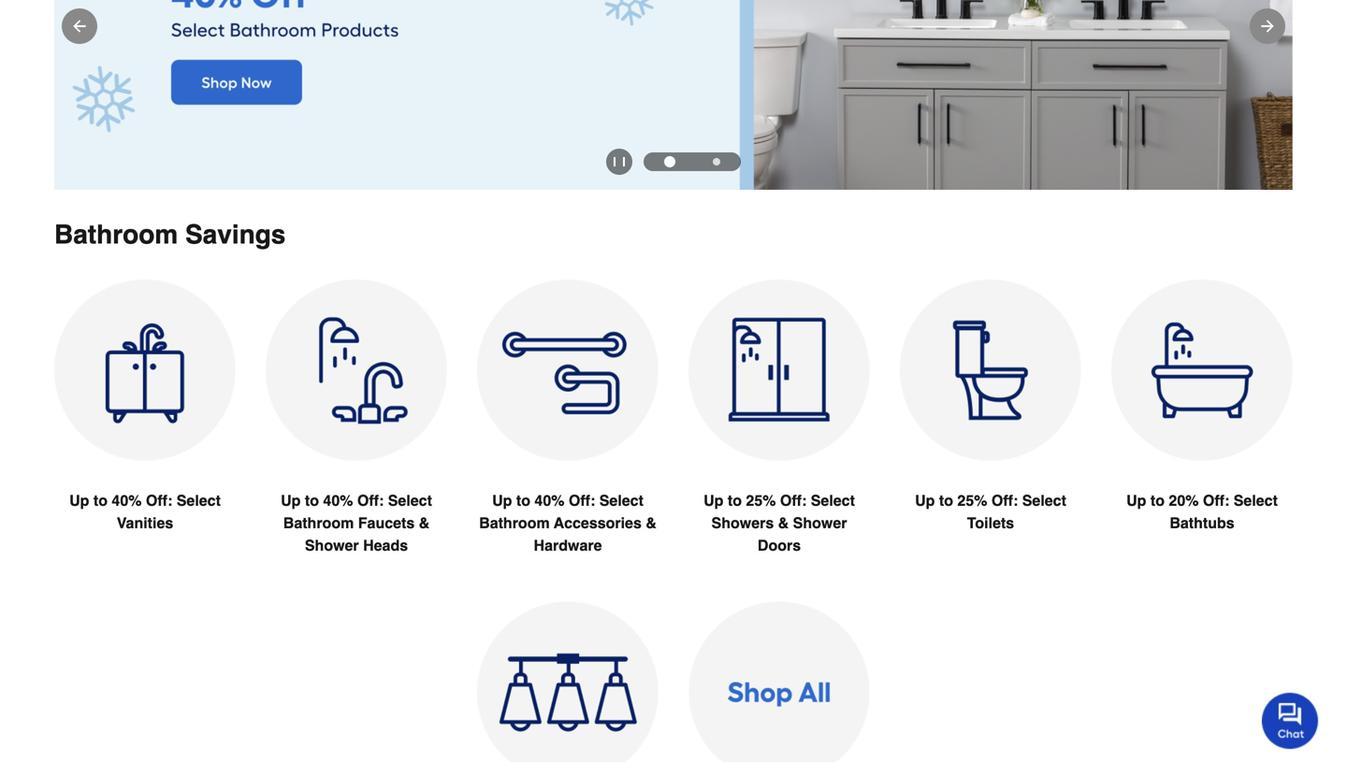 Task type: describe. For each thing, give the bounding box(es) containing it.
showers
[[711, 514, 774, 532]]

select for up to 25% off: select showers & shower doors
[[811, 492, 855, 509]]

to for up to 20% off: select bathtubs
[[1150, 492, 1165, 509]]

up to 25% off: select showers & shower doors
[[704, 492, 855, 554]]

to for up to 25% off: select toilets
[[939, 492, 953, 509]]

40% for up to 40% off: select bathroom accessories & hardware
[[535, 492, 564, 509]]

up to 40% off: select vanities
[[69, 492, 221, 532]]

25% for toilets
[[957, 492, 987, 509]]

off: for up to 40% off: select vanities
[[146, 492, 172, 509]]

off: for up to 25% off: select showers & shower doors
[[780, 492, 807, 509]]

& for faucets
[[419, 514, 430, 532]]

40% for up to 40% off: select bathroom faucets & shower heads
[[323, 492, 353, 509]]

& inside up to 25% off: select showers & shower doors
[[778, 514, 789, 532]]

bathroom for up to 40% off: select bathroom faucets & shower heads
[[283, 514, 354, 532]]

icons of a towel bar and a toilet paper holder. image
[[477, 280, 659, 461]]

off: for up to 40% off: select bathroom accessories & hardware
[[569, 492, 595, 509]]

bathroom for up to 40% off: select bathroom accessories & hardware
[[479, 514, 550, 532]]

to for up to 40% off: select bathroom accessories & hardware
[[516, 492, 530, 509]]

select for up to 40% off: select bathroom accessories & hardware
[[599, 492, 643, 509]]

up to 20% off: select bathtubs
[[1126, 492, 1278, 532]]

shower inside up to 40% off: select bathroom faucets & shower heads
[[305, 537, 359, 554]]

up to 25% off: select toilets link
[[900, 280, 1081, 579]]

up to 20% off: select bathtubs link
[[1111, 280, 1293, 579]]

up to 40% off: select bathroom faucets & shower heads link
[[266, 280, 447, 602]]

an icon of a 3-light vanity light. image
[[477, 602, 659, 762]]

accessories
[[554, 514, 642, 532]]

a toilet icon. image
[[900, 280, 1081, 461]]

bathtubs
[[1170, 514, 1234, 532]]

savings
[[185, 220, 286, 250]]

25% for showers
[[746, 492, 776, 509]]

shop all. image
[[688, 602, 870, 762]]

up for up to 40% off: select vanities
[[69, 492, 89, 509]]

shower inside up to 25% off: select showers & shower doors
[[793, 514, 847, 532]]

select for up to 25% off: select toilets
[[1022, 492, 1066, 509]]

to for up to 25% off: select showers & shower doors
[[728, 492, 742, 509]]

scroll to item #2 element
[[694, 158, 739, 166]]

an icon of a shower head and an icon of a two-handle sink faucet. image
[[266, 280, 447, 461]]

scroll to item #1 element
[[645, 156, 694, 167]]

hardware
[[534, 537, 602, 554]]

advertisement region
[[54, 0, 1293, 194]]

up for up to 25% off: select showers & shower doors
[[704, 492, 724, 509]]



Task type: locate. For each thing, give the bounding box(es) containing it.
to for up to 40% off: select bathroom faucets & shower heads
[[305, 492, 319, 509]]

40% inside up to 40% off: select bathroom accessories & hardware
[[535, 492, 564, 509]]

up inside 'up to 25% off: select toilets'
[[915, 492, 935, 509]]

up to 25% off: select toilets
[[915, 492, 1066, 532]]

to inside up to 25% off: select showers & shower doors
[[728, 492, 742, 509]]

off: up doors
[[780, 492, 807, 509]]

up inside up to 40% off: select bathroom faucets & shower heads
[[281, 492, 301, 509]]

5 select from the left
[[1022, 492, 1066, 509]]

up inside the up to 40% off: select vanities
[[69, 492, 89, 509]]

0 horizontal spatial shower
[[305, 537, 359, 554]]

bathroom
[[54, 220, 178, 250], [283, 514, 354, 532], [479, 514, 550, 532]]

0 vertical spatial shower
[[793, 514, 847, 532]]

6 to from the left
[[1150, 492, 1165, 509]]

25% inside 'up to 25% off: select toilets'
[[957, 492, 987, 509]]

&
[[419, 514, 430, 532], [646, 514, 657, 532], [778, 514, 789, 532]]

6 select from the left
[[1234, 492, 1278, 509]]

select
[[177, 492, 221, 509], [388, 492, 432, 509], [599, 492, 643, 509], [811, 492, 855, 509], [1022, 492, 1066, 509], [1234, 492, 1278, 509]]

2 horizontal spatial bathroom
[[479, 514, 550, 532]]

to inside the up to 40% off: select vanities
[[93, 492, 108, 509]]

up for up to 40% off: select bathroom faucets & shower heads
[[281, 492, 301, 509]]

3 40% from the left
[[535, 492, 564, 509]]

1 off: from the left
[[146, 492, 172, 509]]

6 up from the left
[[1126, 492, 1146, 509]]

up inside up to 25% off: select showers & shower doors
[[704, 492, 724, 509]]

off: inside up to 40% off: select bathroom accessories & hardware
[[569, 492, 595, 509]]

25% inside up to 25% off: select showers & shower doors
[[746, 492, 776, 509]]

2 horizontal spatial 40%
[[535, 492, 564, 509]]

arrow right image
[[1258, 17, 1277, 36]]

off: for up to 25% off: select toilets
[[991, 492, 1018, 509]]

bathroom savings
[[54, 220, 286, 250]]

& right faucets
[[419, 514, 430, 532]]

0 horizontal spatial 25%
[[746, 492, 776, 509]]

up to 40% off: select bathroom faucets & shower heads
[[281, 492, 432, 554]]

1 up from the left
[[69, 492, 89, 509]]

select inside 'up to 25% off: select toilets'
[[1022, 492, 1066, 509]]

4 off: from the left
[[780, 492, 807, 509]]

1 40% from the left
[[112, 492, 142, 509]]

arrow left image
[[70, 17, 89, 36]]

a bathtub icon. image
[[1111, 280, 1293, 461]]

20%
[[1169, 492, 1199, 509]]

4 up from the left
[[704, 492, 724, 509]]

2 up from the left
[[281, 492, 301, 509]]

1 horizontal spatial bathroom
[[283, 514, 354, 532]]

1 25% from the left
[[746, 492, 776, 509]]

bathroom inside up to 40% off: select bathroom accessories & hardware
[[479, 514, 550, 532]]

select for up to 40% off: select vanities
[[177, 492, 221, 509]]

select inside the up to 20% off: select bathtubs
[[1234, 492, 1278, 509]]

5 off: from the left
[[991, 492, 1018, 509]]

0 horizontal spatial 40%
[[112, 492, 142, 509]]

3 off: from the left
[[569, 492, 595, 509]]

& inside up to 40% off: select bathroom accessories & hardware
[[646, 514, 657, 532]]

select for up to 40% off: select bathroom faucets & shower heads
[[388, 492, 432, 509]]

select inside up to 40% off: select bathroom accessories & hardware
[[599, 492, 643, 509]]

to inside up to 40% off: select bathroom accessories & hardware
[[516, 492, 530, 509]]

& right accessories
[[646, 514, 657, 532]]

shower
[[793, 514, 847, 532], [305, 537, 359, 554]]

3 to from the left
[[516, 492, 530, 509]]

select for up to 20% off: select bathtubs
[[1234, 492, 1278, 509]]

up for up to 25% off: select toilets
[[915, 492, 935, 509]]

1 & from the left
[[419, 514, 430, 532]]

off: up faucets
[[357, 492, 384, 509]]

select inside up to 40% off: select bathroom faucets & shower heads
[[388, 492, 432, 509]]

5 to from the left
[[939, 492, 953, 509]]

off: up bathtubs
[[1203, 492, 1229, 509]]

off: up accessories
[[569, 492, 595, 509]]

25% up showers
[[746, 492, 776, 509]]

off: inside 'up to 25% off: select toilets'
[[991, 492, 1018, 509]]

chat invite button image
[[1262, 692, 1319, 749]]

4 to from the left
[[728, 492, 742, 509]]

toilets
[[967, 514, 1014, 532]]

an icon of a bathroom vanity. image
[[54, 280, 236, 461]]

up inside the up to 20% off: select bathtubs
[[1126, 492, 1146, 509]]

1 horizontal spatial 40%
[[323, 492, 353, 509]]

1 horizontal spatial &
[[646, 514, 657, 532]]

off: inside up to 40% off: select bathroom faucets & shower heads
[[357, 492, 384, 509]]

to inside the up to 20% off: select bathtubs
[[1150, 492, 1165, 509]]

1 vertical spatial shower
[[305, 537, 359, 554]]

faucets
[[358, 514, 415, 532]]

2 select from the left
[[388, 492, 432, 509]]

1 horizontal spatial shower
[[793, 514, 847, 532]]

up for up to 40% off: select bathroom accessories & hardware
[[492, 492, 512, 509]]

0 horizontal spatial &
[[419, 514, 430, 532]]

off: inside up to 25% off: select showers & shower doors
[[780, 492, 807, 509]]

3 & from the left
[[778, 514, 789, 532]]

off: inside the up to 20% off: select bathtubs
[[1203, 492, 1229, 509]]

6 off: from the left
[[1203, 492, 1229, 509]]

3 up from the left
[[492, 492, 512, 509]]

2 40% from the left
[[323, 492, 353, 509]]

shower left "heads"
[[305, 537, 359, 554]]

40% inside up to 40% off: select bathroom faucets & shower heads
[[323, 492, 353, 509]]

heads
[[363, 537, 408, 554]]

0 horizontal spatial bathroom
[[54, 220, 178, 250]]

off: up toilets
[[991, 492, 1018, 509]]

off: for up to 40% off: select bathroom faucets & shower heads
[[357, 492, 384, 509]]

shower up doors
[[793, 514, 847, 532]]

up to 40% off: select bathroom accessories & hardware link
[[477, 280, 659, 602]]

& for accessories
[[646, 514, 657, 532]]

25% up toilets
[[957, 492, 987, 509]]

doors
[[758, 537, 801, 554]]

2 25% from the left
[[957, 492, 987, 509]]

25%
[[746, 492, 776, 509], [957, 492, 987, 509]]

2 off: from the left
[[357, 492, 384, 509]]

5 up from the left
[[915, 492, 935, 509]]

to inside 'up to 25% off: select toilets'
[[939, 492, 953, 509]]

up to 40% off: select bathroom accessories & hardware
[[479, 492, 657, 554]]

off:
[[146, 492, 172, 509], [357, 492, 384, 509], [569, 492, 595, 509], [780, 492, 807, 509], [991, 492, 1018, 509], [1203, 492, 1229, 509]]

2 to from the left
[[305, 492, 319, 509]]

select inside up to 25% off: select showers & shower doors
[[811, 492, 855, 509]]

to
[[93, 492, 108, 509], [305, 492, 319, 509], [516, 492, 530, 509], [728, 492, 742, 509], [939, 492, 953, 509], [1150, 492, 1165, 509]]

1 horizontal spatial 25%
[[957, 492, 987, 509]]

4 select from the left
[[811, 492, 855, 509]]

2 horizontal spatial &
[[778, 514, 789, 532]]

up inside up to 40% off: select bathroom accessories & hardware
[[492, 492, 512, 509]]

select inside the up to 40% off: select vanities
[[177, 492, 221, 509]]

off: up vanities at the left of page
[[146, 492, 172, 509]]

to for up to 40% off: select vanities
[[93, 492, 108, 509]]

bathroom inside up to 40% off: select bathroom faucets & shower heads
[[283, 514, 354, 532]]

up
[[69, 492, 89, 509], [281, 492, 301, 509], [492, 492, 512, 509], [704, 492, 724, 509], [915, 492, 935, 509], [1126, 492, 1146, 509]]

vanities
[[117, 514, 173, 532]]

up for up to 20% off: select bathtubs
[[1126, 492, 1146, 509]]

off: inside the up to 40% off: select vanities
[[146, 492, 172, 509]]

40% inside the up to 40% off: select vanities
[[112, 492, 142, 509]]

up to 40% off: select vanities link
[[54, 280, 236, 579]]

40%
[[112, 492, 142, 509], [323, 492, 353, 509], [535, 492, 564, 509]]

3 select from the left
[[599, 492, 643, 509]]

40% for up to 40% off: select vanities
[[112, 492, 142, 509]]

off: for up to 20% off: select bathtubs
[[1203, 492, 1229, 509]]

& inside up to 40% off: select bathroom faucets & shower heads
[[419, 514, 430, 532]]

up to 25% off: select showers & shower doors link
[[688, 280, 870, 602]]

to inside up to 40% off: select bathroom faucets & shower heads
[[305, 492, 319, 509]]

2 & from the left
[[646, 514, 657, 532]]

an icon of a shower stall with two doors. image
[[688, 280, 870, 461]]

1 to from the left
[[93, 492, 108, 509]]

& up doors
[[778, 514, 789, 532]]

1 select from the left
[[177, 492, 221, 509]]



Task type: vqa. For each thing, say whether or not it's contained in the screenshot.
up within the Up to 25% Off: Select Toilets
yes



